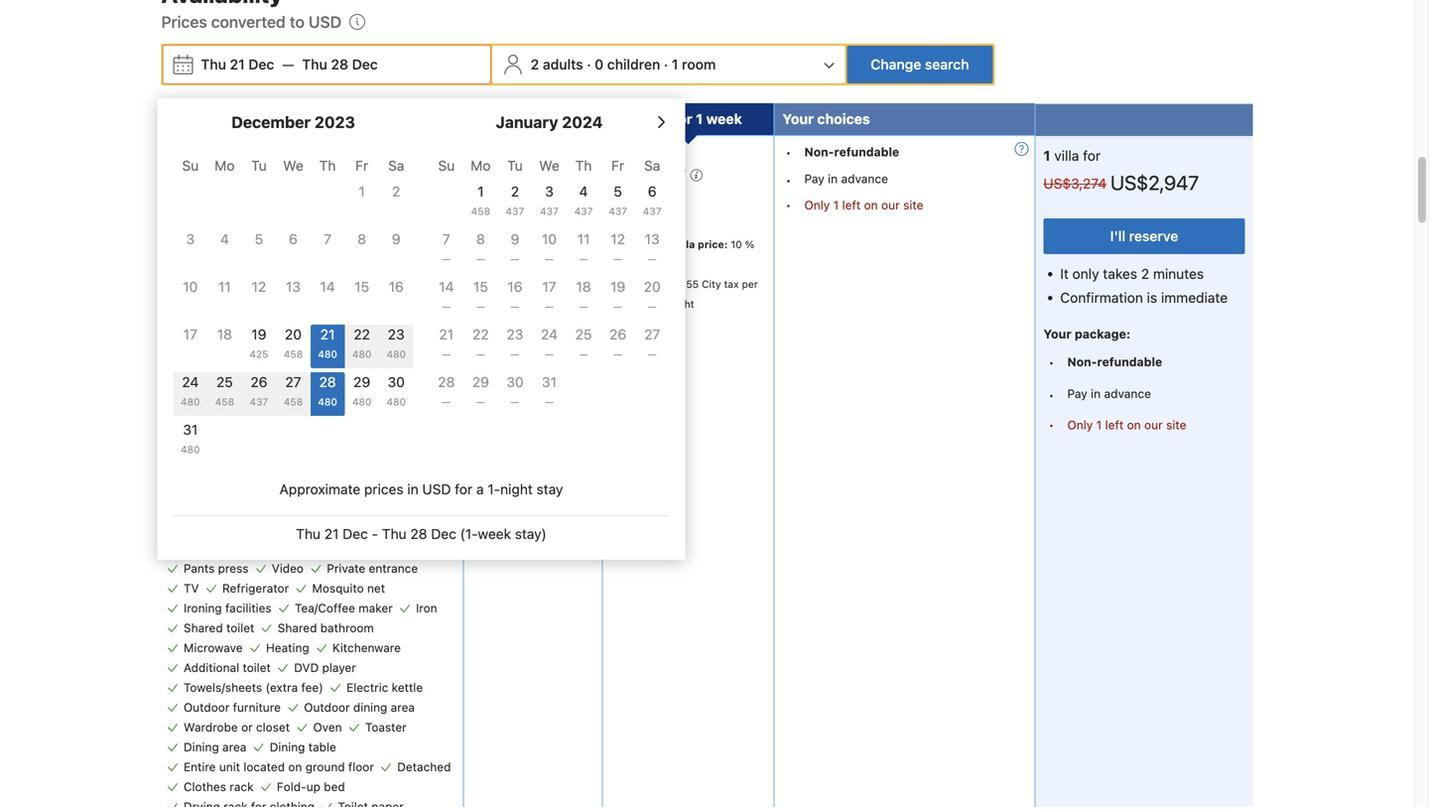 Task type: vqa. For each thing, say whether or not it's contained in the screenshot.


Task type: describe. For each thing, give the bounding box(es) containing it.
12 for 12 —
[[611, 231, 625, 247]]

price:
[[698, 238, 728, 250]]

socket
[[237, 502, 275, 515]]

i'll reserve button
[[1044, 218, 1245, 254]]

tu for december 2023
[[251, 157, 267, 174]]

0 vertical spatial non-
[[805, 145, 834, 159]]

29 —
[[472, 374, 489, 407]]

1 vertical spatial only 1 left on our site
[[1068, 418, 1187, 432]]

29 December 2023 checkbox
[[345, 372, 379, 416]]

1 horizontal spatial area
[[391, 700, 415, 714]]

9 December 2023 checkbox
[[379, 229, 413, 273]]

0 horizontal spatial a
[[354, 304, 361, 317]]

8 for 8
[[358, 231, 366, 247]]

garden view
[[285, 278, 355, 292]]

%
[[745, 238, 755, 250]]

18 for 18 —
[[576, 278, 591, 295]]

shared toilet
[[184, 621, 254, 635]]

2 adults · 0 children · 1 room button
[[494, 46, 843, 83]]

prices converted to usd
[[161, 12, 342, 31]]

24 for 24 —
[[541, 326, 558, 342]]

16 —
[[508, 278, 523, 312]]

of
[[530, 111, 544, 127]]

dec down prices converted to usd
[[248, 56, 274, 72]]

table
[[308, 740, 336, 754]]

17 for 17
[[183, 326, 197, 342]]

coffee
[[344, 379, 382, 393]]

1 horizontal spatial tv
[[256, 354, 271, 368]]

— for 12
[[614, 253, 622, 264]]

free
[[189, 404, 213, 418]]

28 January 2024 checkbox
[[429, 372, 464, 416]]

14 December 2023 checkbox
[[310, 277, 345, 321]]

microwave
[[184, 641, 243, 654]]

0 vertical spatial on
[[864, 198, 878, 212]]

19 December 2023 checkbox
[[242, 325, 276, 368]]

5 for 5 437
[[614, 183, 622, 199]]

6 inside "checkbox"
[[289, 231, 298, 247]]

€
[[668, 278, 674, 290]]

0 horizontal spatial area
[[222, 740, 247, 754]]

23 for 23 —
[[507, 326, 524, 342]]

0 horizontal spatial tv
[[184, 581, 199, 595]]

sa for 2024
[[644, 157, 660, 174]]

27 for 27 —
[[644, 326, 660, 342]]

approximate
[[280, 481, 361, 497]]

thu 21 dec - thu 28 dec (1-week stay)
[[296, 526, 547, 542]]

0 horizontal spatial pay
[[805, 172, 825, 186]]

— for 11
[[579, 253, 588, 264]]

15 for 15
[[355, 278, 369, 295]]

1 down package:
[[1097, 418, 1102, 432]]

1 horizontal spatial us$2,947
[[1111, 171, 1199, 194]]

your choices
[[783, 111, 870, 127]]

14 —
[[439, 278, 454, 312]]

1 horizontal spatial pay in advance
[[1068, 387, 1151, 401]]

in down package:
[[1091, 387, 1101, 401]]

approximate prices in usd for a 1-night stay
[[280, 481, 563, 497]]

480 for 29
[[352, 396, 372, 407]]

24 for 24 480
[[182, 374, 199, 390]]

1 horizontal spatial view
[[364, 304, 389, 317]]

31 480
[[181, 421, 200, 455]]

0 vertical spatial advance
[[841, 172, 888, 186]]

0 vertical spatial week
[[706, 111, 742, 127]]

number of guests
[[472, 111, 594, 127]]

22 —
[[473, 326, 489, 360]]

1 vertical spatial non-refundable
[[1068, 355, 1163, 369]]

dec left -
[[343, 526, 368, 542]]

1 vertical spatial only
[[1068, 418, 1093, 432]]

dec up 2023
[[352, 56, 378, 72]]

21 —
[[439, 326, 454, 360]]

11 for 11 —
[[577, 231, 590, 247]]

private for private entrance
[[327, 561, 365, 575]]

4 for 4 437
[[579, 183, 588, 199]]

22 for 22 480
[[354, 326, 370, 342]]

double for large
[[293, 177, 337, 193]]

10% off
[[614, 192, 657, 205]]

480 for 31
[[181, 444, 200, 455]]

children
[[607, 56, 660, 72]]

2024
[[562, 113, 603, 131]]

1 horizontal spatial pay
[[1068, 387, 1088, 401]]

10 December 2023 checkbox
[[173, 277, 208, 321]]

three-
[[167, 142, 219, 161]]

5 437
[[609, 183, 627, 217]]

18 December 2023 checkbox
[[208, 325, 242, 368]]

0 horizontal spatial for
[[455, 481, 473, 497]]

number
[[472, 111, 527, 127]]

thu right -
[[382, 526, 407, 542]]

3 for 3
[[186, 231, 195, 247]]

2 January 2024 checkbox
[[498, 182, 532, 225]]

6 January 2024 checkbox
[[635, 182, 670, 225]]

0 vertical spatial refundable
[[834, 145, 900, 159]]

1 right more details on meals and payment options icon
[[1044, 147, 1051, 164]]

in down the your choices
[[828, 172, 838, 186]]

437 for 6
[[643, 205, 662, 217]]

1 vertical spatial advance
[[1104, 387, 1151, 401]]

tax
[[724, 278, 739, 290]]

pool for pool view
[[384, 278, 409, 292]]

25 for 25 —
[[575, 326, 592, 342]]

mo for january
[[471, 157, 491, 174]]

off
[[641, 192, 657, 205]]

1 vertical spatial per
[[650, 298, 667, 310]]

0 vertical spatial pay in advance
[[805, 172, 888, 186]]

excluded:
[[614, 278, 665, 290]]

in right 13 —
[[662, 238, 671, 250]]

10%
[[614, 192, 638, 205]]

we for january
[[539, 157, 560, 174]]

thu down the
[[296, 526, 321, 542]]

1 December 2023 checkbox
[[345, 182, 379, 225]]

terrace
[[272, 379, 314, 393]]

30 January 2024 checkbox
[[498, 372, 532, 416]]

10 for 10 —
[[542, 231, 557, 247]]

1-
[[488, 481, 500, 497]]

24 cell
[[173, 368, 208, 416]]

4 January 2024 checkbox
[[567, 182, 601, 225]]

0 vertical spatial only 1 left on our site
[[805, 198, 924, 212]]

458 for 20
[[284, 348, 303, 360]]

thu down prices
[[201, 56, 226, 72]]

3 437
[[540, 183, 559, 217]]

11 —
[[577, 231, 590, 264]]

socket near the bed
[[237, 502, 349, 515]]

23 January 2024 checkbox
[[498, 325, 532, 368]]

— for 20
[[648, 301, 657, 312]]

th for 2024
[[575, 157, 592, 174]]

25 cell
[[208, 368, 242, 416]]

or for bath
[[287, 482, 298, 496]]

— for 7
[[442, 253, 451, 264]]

0 horizontal spatial non-refundable
[[805, 145, 900, 159]]

in right the prices at the bottom of page
[[407, 481, 419, 497]]

14 for 14
[[320, 278, 335, 295]]

28 cell
[[310, 368, 345, 416]]

1 right price
[[696, 111, 703, 127]]

27 January 2024 checkbox
[[635, 325, 670, 368]]

pants
[[184, 561, 215, 575]]

4 437
[[574, 183, 593, 217]]

unit
[[219, 760, 240, 774]]

bed right up
[[324, 779, 345, 793]]

26 for 26 437
[[251, 374, 267, 390]]

tu for january 2024
[[507, 157, 523, 174]]

29 for 29 —
[[472, 374, 489, 390]]

it only takes 2 minutes confirmation is immediate
[[1060, 265, 1228, 306]]

8 January 2024 checkbox
[[464, 229, 498, 273]]

30 480
[[387, 374, 406, 407]]

25 for 25 458
[[216, 374, 233, 390]]

0 vertical spatial for
[[673, 111, 693, 127]]

21 480
[[318, 326, 337, 360]]

0 vertical spatial only
[[805, 198, 830, 212]]

4 for 4
[[220, 231, 229, 247]]

furniture
[[233, 700, 281, 714]]

choices
[[817, 111, 870, 127]]

5 for 5
[[255, 231, 263, 247]]

24 480
[[181, 374, 200, 407]]

your for your package:
[[1044, 327, 1072, 341]]

11 January 2024 checkbox
[[567, 229, 601, 273]]

9 —
[[511, 231, 519, 264]]

13 for 13 —
[[645, 231, 660, 247]]

view for garden view
[[329, 278, 355, 292]]

0.55
[[677, 278, 699, 290]]

12 for 12
[[252, 278, 266, 295]]

27 for 27 458
[[285, 374, 301, 390]]

— for 23
[[511, 348, 519, 360]]

the
[[307, 502, 325, 515]]

thu 21 dec — thu 28 dec
[[201, 56, 378, 72]]

9 for 9
[[392, 231, 401, 247]]

— for 29
[[476, 396, 485, 407]]

outdoor for outdoor dining area
[[304, 700, 350, 714]]

21 January 2024 checkbox
[[429, 325, 464, 368]]

22 480
[[352, 326, 372, 360]]

480 for 23
[[387, 348, 406, 360]]

28 up entrance
[[410, 526, 427, 542]]

1 inside dropdown button
[[672, 56, 678, 72]]

conditioning
[[207, 329, 277, 343]]

10 —
[[542, 231, 557, 264]]

7 for 7
[[324, 231, 332, 247]]

additional
[[184, 660, 239, 674]]

1 horizontal spatial a
[[476, 481, 484, 497]]

9 for 9 —
[[511, 231, 519, 247]]

electric kettle
[[347, 680, 423, 694]]

2 vertical spatial on
[[288, 760, 302, 774]]

— for 26
[[614, 348, 622, 360]]

— for 19
[[614, 301, 622, 312]]

6 437
[[643, 183, 662, 217]]

28 up 2023
[[331, 56, 348, 72]]

28 480
[[318, 374, 337, 407]]

6 inside the 6 437
[[648, 183, 657, 199]]

437 for 3
[[540, 205, 559, 217]]

7 —
[[442, 231, 451, 264]]

your for your choices
[[783, 111, 814, 127]]

4 December 2023 checkbox
[[208, 229, 242, 273]]

0 vertical spatial site
[[903, 198, 924, 212]]

room
[[682, 56, 716, 72]]

stay)
[[515, 526, 547, 542]]

14 January 2024 checkbox
[[429, 277, 464, 321]]

1 vertical spatial week
[[478, 526, 511, 542]]

thu 28 dec button
[[294, 47, 386, 82]]

16 January 2024 checkbox
[[498, 277, 532, 321]]

15 January 2024 checkbox
[[464, 277, 498, 321]]

th for 2023
[[319, 157, 336, 174]]

more details on meals and payment options image
[[1015, 142, 1029, 156]]

1 horizontal spatial left
[[1105, 418, 1124, 432]]

us$3,274
[[1044, 175, 1107, 192]]

— for 31
[[545, 396, 554, 407]]

— for 17
[[545, 301, 554, 312]]

18 January 2024 checkbox
[[567, 277, 601, 321]]

31 for 31 —
[[542, 374, 557, 390]]

entrance
[[369, 561, 418, 575]]

22 cell
[[345, 321, 379, 368]]

only
[[1073, 265, 1099, 282]]

change search button
[[847, 46, 993, 83]]

2 for 2
[[392, 183, 400, 199]]

2 adults · 0 children · 1 room
[[531, 56, 716, 72]]

ground
[[305, 760, 345, 774]]

27 —
[[644, 326, 660, 360]]

16 for 16 —
[[508, 278, 523, 295]]

1 horizontal spatial non-
[[1068, 355, 1097, 369]]

— for 24
[[545, 348, 554, 360]]

three-bedroom villa
[[167, 142, 326, 161]]

30 for 30 480
[[388, 374, 405, 390]]

— for 25
[[579, 348, 588, 360]]

2 horizontal spatial on
[[1127, 418, 1141, 432]]

— for 15
[[476, 301, 485, 312]]

11 for 11
[[218, 278, 231, 295]]

25 January 2024 checkbox
[[567, 325, 601, 368]]

1 down choices
[[833, 198, 839, 212]]

0 vertical spatial left
[[842, 198, 861, 212]]

8 for 8 —
[[476, 231, 485, 247]]

1 villa for
[[1044, 147, 1101, 164]]

1 vertical spatial refundable
[[1097, 355, 1163, 369]]

21 down the
[[324, 526, 339, 542]]

oven
[[313, 720, 342, 734]]

it
[[1060, 265, 1069, 282]]

20 January 2024 checkbox
[[635, 277, 670, 321]]

458 for 27
[[284, 396, 303, 407]]

1 horizontal spatial 6
[[498, 145, 506, 159]]

7 December 2023 checkbox
[[310, 229, 345, 273]]

0 horizontal spatial our
[[882, 198, 900, 212]]

1 horizontal spatial our
[[1145, 418, 1163, 432]]

3 January 2024 checkbox
[[532, 182, 567, 225]]

2 437
[[506, 183, 524, 217]]

tea/coffee
[[295, 601, 355, 615]]

24 January 2024 checkbox
[[532, 325, 567, 368]]

fold-
[[277, 779, 306, 793]]

10% off. you're getting a reduced rate because booking.com is paying part of the price.. element
[[609, 188, 662, 209]]

garden
[[285, 278, 326, 292]]



Task type: locate. For each thing, give the bounding box(es) containing it.
su for january
[[438, 157, 455, 174]]

towels/sheets
[[184, 680, 262, 694]]

2 16 from the left
[[508, 278, 523, 295]]

480 inside 31 december 2023 checkbox
[[181, 444, 200, 455]]

20 for 20 458
[[285, 326, 302, 342]]

458 inside 1 january 2024 option
[[471, 205, 490, 217]]

27 December 2023 checkbox
[[276, 372, 310, 416]]

1 su from the left
[[182, 157, 199, 174]]

22 for 22 —
[[473, 326, 489, 342]]

kitchenware
[[333, 641, 401, 654]]

included in villa price:
[[614, 238, 728, 250]]

458 inside "20 december 2023" checkbox
[[284, 348, 303, 360]]

pay in advance
[[805, 172, 888, 186], [1068, 387, 1151, 401]]

2 · from the left
[[664, 56, 668, 72]]

pay
[[805, 172, 825, 186], [1068, 387, 1088, 401]]

21 down with
[[320, 326, 335, 342]]

0 horizontal spatial 27
[[285, 374, 301, 390]]

0 horizontal spatial 26
[[251, 374, 267, 390]]

closet
[[256, 720, 290, 734]]

27 right the 26 437 at left
[[285, 374, 301, 390]]

0 horizontal spatial 24
[[182, 374, 199, 390]]

minutes
[[1153, 265, 1204, 282]]

1 th from the left
[[319, 157, 336, 174]]

480 inside the 30 december 2023 "option"
[[387, 396, 406, 407]]

13
[[645, 231, 660, 247], [286, 278, 301, 295]]

toilet
[[226, 621, 254, 635], [243, 660, 271, 674]]

10 for 10
[[183, 278, 198, 295]]

1 horizontal spatial only
[[1068, 418, 1093, 432]]

30 December 2023 checkbox
[[379, 372, 413, 416]]

7 left 8 december 2023 checkbox
[[324, 231, 332, 247]]

1 tu from the left
[[251, 157, 267, 174]]

1 · from the left
[[587, 56, 591, 72]]

4 inside 4 437
[[579, 183, 588, 199]]

private up mosquito net
[[327, 561, 365, 575]]

2 sa from the left
[[644, 157, 660, 174]]

night
[[670, 298, 694, 310], [500, 481, 533, 497]]

437 inside 26 december 2023 checkbox
[[250, 396, 268, 407]]

0 horizontal spatial non-
[[805, 145, 834, 159]]

mosquito
[[312, 581, 364, 595]]

1 horizontal spatial 31
[[542, 374, 557, 390]]

0 vertical spatial 26
[[610, 326, 627, 342]]

1 30 from the left
[[388, 374, 405, 390]]

20 inside 20 458
[[285, 326, 302, 342]]

25 left '26 —'
[[575, 326, 592, 342]]

26 437
[[250, 374, 268, 407]]

2 we from the left
[[539, 157, 560, 174]]

0 horizontal spatial mo
[[215, 157, 235, 174]]

1 horizontal spatial sa
[[644, 157, 660, 174]]

2 th from the left
[[575, 157, 592, 174]]

— inside the 21 —
[[442, 348, 451, 360]]

480 inside 29 december 2023 checkbox
[[352, 396, 372, 407]]

0 horizontal spatial 19
[[252, 326, 266, 342]]

1 mo from the left
[[215, 157, 235, 174]]

— inside 15 —
[[476, 301, 485, 312]]

mo up 1 458
[[471, 157, 491, 174]]

12 December 2023 checkbox
[[242, 277, 276, 321]]

26 December 2023 checkbox
[[242, 372, 276, 416]]

per right tax
[[742, 278, 758, 290]]

— for 30
[[511, 396, 519, 407]]

usd for in
[[422, 481, 451, 497]]

1 horizontal spatial 9
[[511, 231, 519, 247]]

1 16 from the left
[[389, 278, 404, 295]]

advance down package:
[[1104, 387, 1151, 401]]

0 horizontal spatial night
[[500, 481, 533, 497]]

fr for 2023
[[355, 157, 368, 174]]

1 horizontal spatial night
[[670, 298, 694, 310]]

— inside '9 january 2024' checkbox
[[511, 253, 519, 264]]

mo
[[215, 157, 235, 174], [471, 157, 491, 174]]

1 15 from the left
[[355, 278, 369, 295]]

1 left 2 437
[[478, 183, 484, 199]]

toilet down facilities
[[226, 621, 254, 635]]

fold-up bed
[[277, 779, 345, 793]]

28 December 2023 checkbox
[[310, 372, 345, 416]]

for left 1-
[[455, 481, 473, 497]]

1 grid from the left
[[173, 146, 413, 463]]

dec left (1-
[[431, 526, 456, 542]]

0 horizontal spatial 4
[[220, 231, 229, 247]]

21 December 2023 checkbox
[[310, 325, 345, 368]]

2 30 from the left
[[507, 374, 524, 390]]

view up pool with a view
[[329, 278, 355, 292]]

grid
[[173, 146, 413, 463], [429, 146, 670, 416]]

1 January 2024 checkbox
[[464, 182, 498, 225]]

15 December 2023 checkbox
[[345, 277, 379, 321]]

0 vertical spatial 13
[[645, 231, 660, 247]]

437 inside 5 january 2024 option
[[609, 205, 627, 217]]

1 vertical spatial 24
[[182, 374, 199, 390]]

pay down 'your package:'
[[1068, 387, 1088, 401]]

2 7 from the left
[[443, 231, 450, 247]]

— inside 16 —
[[511, 301, 519, 312]]

0 vertical spatial or
[[287, 482, 298, 496]]

shared
[[184, 621, 223, 635], [278, 621, 317, 635]]

— inside 29 —
[[476, 396, 485, 407]]

tu up 2 437
[[507, 157, 523, 174]]

1 sa from the left
[[388, 157, 404, 174]]

17 for 17 —
[[542, 278, 556, 295]]

0 vertical spatial 19
[[611, 278, 626, 295]]

21 down converted
[[230, 56, 245, 72]]

8 December 2023 checkbox
[[345, 229, 379, 273]]

1 vertical spatial 18
[[217, 326, 232, 342]]

tu up large
[[251, 157, 267, 174]]

3 December 2023 checkbox
[[173, 229, 208, 273]]

0 horizontal spatial outdoor
[[184, 700, 230, 714]]

15 for 15 —
[[473, 278, 488, 295]]

week
[[706, 111, 742, 127], [478, 526, 511, 542]]

2 outdoor from the left
[[304, 700, 350, 714]]

0 horizontal spatial usd
[[309, 12, 342, 31]]

non- down 'your package:'
[[1068, 355, 1097, 369]]

0 vertical spatial area
[[391, 700, 415, 714]]

2 vertical spatial for
[[455, 481, 473, 497]]

0 horizontal spatial 22
[[354, 326, 370, 342]]

sa
[[388, 157, 404, 174], [644, 157, 660, 174]]

1 vertical spatial area
[[222, 740, 247, 754]]

2 inside 2 437
[[511, 183, 519, 199]]

437 inside 6 january 2024 checkbox
[[643, 205, 662, 217]]

fee)
[[301, 680, 323, 694]]

2 mo from the left
[[471, 157, 491, 174]]

2 for 2 437
[[511, 183, 519, 199]]

28 inside checkbox
[[438, 374, 455, 390]]

9 January 2024 checkbox
[[498, 229, 532, 273]]

(1-
[[460, 526, 478, 542]]

mo down "accommodation"
[[215, 157, 235, 174]]

2 22 from the left
[[473, 326, 489, 342]]

1 right the 4 checkbox
[[250, 216, 256, 232]]

19 for 19 —
[[611, 278, 626, 295]]

grid for december
[[173, 146, 413, 463]]

2 9 from the left
[[511, 231, 519, 247]]

480 inside the 23 december 2023 option
[[387, 348, 406, 360]]

18
[[576, 278, 591, 295], [217, 326, 232, 342]]

we for december
[[283, 157, 304, 174]]

25 December 2023 checkbox
[[208, 372, 242, 416]]

1 horizontal spatial 29
[[472, 374, 489, 390]]

21 inside 21 480
[[320, 326, 335, 342]]

— for 28
[[442, 396, 451, 407]]

458 inside 27 december 2023 option
[[284, 396, 303, 407]]

30 right 29 —
[[507, 374, 524, 390]]

1 29 from the left
[[353, 374, 370, 390]]

17 inside 17 checkbox
[[183, 326, 197, 342]]

2 inside checkbox
[[392, 183, 400, 199]]

2 vertical spatial private
[[327, 561, 365, 575]]

1 vertical spatial 17
[[183, 326, 197, 342]]

24 December 2023 checkbox
[[173, 372, 208, 416]]

— inside 31 —
[[545, 396, 554, 407]]

mosquito net
[[312, 581, 385, 595]]

2 15 from the left
[[473, 278, 488, 295]]

26 —
[[610, 326, 627, 360]]

0 vertical spatial 12
[[611, 231, 625, 247]]

1 we from the left
[[283, 157, 304, 174]]

1 vertical spatial villa
[[674, 238, 695, 250]]

9 inside checkbox
[[392, 231, 401, 247]]

30 inside checkbox
[[507, 374, 524, 390]]

0 vertical spatial usd
[[309, 12, 342, 31]]

26 cell
[[242, 368, 276, 416]]

— for 13
[[648, 253, 657, 264]]

search
[[925, 56, 969, 72]]

us$3,274 us$2,947
[[1044, 171, 1199, 194]]

22 inside checkbox
[[473, 326, 489, 342]]

1 horizontal spatial 14
[[439, 278, 454, 295]]

480 for 28
[[318, 396, 337, 407]]

1 horizontal spatial shared
[[278, 621, 317, 635]]

0 vertical spatial our
[[882, 198, 900, 212]]

20 December 2023 checkbox
[[276, 325, 310, 368]]

dishwasher
[[307, 329, 371, 343]]

entire
[[184, 760, 216, 774]]

0 horizontal spatial or
[[241, 720, 253, 734]]

458 for 1
[[471, 205, 490, 217]]

private for private kitchen
[[363, 253, 402, 267]]

bedroom 3: 1 double bed
[[167, 216, 336, 232]]

non-refundable
[[805, 145, 900, 159], [1068, 355, 1163, 369]]

2 inside dropdown button
[[531, 56, 539, 72]]

heating
[[266, 641, 309, 654]]

pay in advance down choices
[[805, 172, 888, 186]]

dining up entire unit located on ground floor
[[270, 740, 305, 754]]

1 7 from the left
[[324, 231, 332, 247]]

outdoor up oven
[[304, 700, 350, 714]]

10 January 2024 checkbox
[[532, 229, 567, 273]]

27 cell
[[276, 368, 310, 416]]

— inside 20 —
[[648, 301, 657, 312]]

1 horizontal spatial 17
[[542, 278, 556, 295]]

13 inside checkbox
[[645, 231, 660, 247]]

15 left 16 —
[[473, 278, 488, 295]]

1 horizontal spatial tu
[[507, 157, 523, 174]]

22 inside 22 480
[[354, 326, 370, 342]]

16 for 16
[[389, 278, 404, 295]]

26 inside the 26 437
[[251, 374, 267, 390]]

grid for january
[[429, 146, 670, 416]]

1 inside 1 458
[[478, 183, 484, 199]]

private kitchen
[[363, 253, 447, 267]]

only down the your choices
[[805, 198, 830, 212]]

30 inside 30 480
[[388, 374, 405, 390]]

9 left the 10 —
[[511, 231, 519, 247]]

3 inside 3 437
[[545, 183, 554, 199]]

— for 27
[[648, 348, 657, 360]]

dining
[[184, 740, 219, 754], [270, 740, 305, 754]]

18 right 17 —
[[576, 278, 591, 295]]

1 horizontal spatial 18
[[576, 278, 591, 295]]

0 horizontal spatial villa
[[674, 238, 695, 250]]

24 right the 23 —
[[541, 326, 558, 342]]

437 inside 2 january 2024 checkbox
[[506, 205, 524, 217]]

for up the "us$3,274"
[[1083, 147, 1101, 164]]

11 inside 'option'
[[218, 278, 231, 295]]

26 inside option
[[610, 326, 627, 342]]

1 vertical spatial 25
[[216, 374, 233, 390]]

2 inside it only takes 2 minutes confirmation is immediate
[[1141, 265, 1150, 282]]

23 left 24 —
[[507, 326, 524, 342]]

5 inside 5 option
[[255, 231, 263, 247]]

accommodation
[[170, 111, 282, 127]]

13 for 13
[[286, 278, 301, 295]]

only 1 left on our site down package:
[[1068, 418, 1187, 432]]

23 December 2023 checkbox
[[379, 325, 413, 368]]

1 horizontal spatial th
[[575, 157, 592, 174]]

8 inside checkbox
[[358, 231, 366, 247]]

19 up 425
[[252, 326, 266, 342]]

2 8 from the left
[[476, 231, 485, 247]]

with
[[327, 304, 351, 317]]

437 for 26
[[250, 396, 268, 407]]

7 inside the "7 —"
[[443, 231, 450, 247]]

2 su from the left
[[438, 157, 455, 174]]

2 horizontal spatial view
[[412, 278, 438, 292]]

22 December 2023 checkbox
[[345, 325, 379, 368]]

usd right 'to'
[[309, 12, 342, 31]]

— for 21
[[442, 348, 451, 360]]

sa up off
[[644, 157, 660, 174]]

1 horizontal spatial outdoor
[[304, 700, 350, 714]]

pay down the your choices
[[805, 172, 825, 186]]

1 fr from the left
[[355, 157, 368, 174]]

toilet for shared toilet
[[226, 621, 254, 635]]

5 December 2023 checkbox
[[242, 229, 276, 273]]

0 vertical spatial 11
[[577, 231, 590, 247]]

january 2024
[[496, 113, 603, 131]]

pants press
[[184, 561, 249, 575]]

thu 21 dec button
[[193, 47, 282, 82]]

sa up 2 december 2023 checkbox
[[388, 157, 404, 174]]

refrigerator
[[222, 581, 289, 595]]

— inside '25 —'
[[579, 348, 588, 360]]

dec
[[248, 56, 274, 72], [352, 56, 378, 72], [343, 526, 368, 542], [431, 526, 456, 542]]

27 inside 27 458
[[285, 374, 301, 390]]

16 right 15 —
[[508, 278, 523, 295]]

double for 1
[[260, 216, 304, 232]]

area down the kettle
[[391, 700, 415, 714]]

villa left price:
[[674, 238, 695, 250]]

11 inside option
[[577, 231, 590, 247]]

su for december
[[182, 157, 199, 174]]

7 January 2024 checkbox
[[429, 229, 464, 273]]

11 right the 10 —
[[577, 231, 590, 247]]

18 —
[[576, 278, 591, 312]]

10 inside checkbox
[[183, 278, 198, 295]]

non- down the your choices
[[805, 145, 834, 159]]

458 for 25
[[215, 396, 234, 407]]

2 grid from the left
[[429, 146, 670, 416]]

458
[[471, 205, 490, 217], [284, 348, 303, 360], [215, 396, 234, 407], [284, 396, 303, 407]]

dining for dining table
[[270, 740, 305, 754]]

view for pool view
[[412, 278, 438, 292]]

5 January 2024 checkbox
[[601, 182, 635, 225]]

pool
[[231, 278, 255, 292]]

— inside 19 —
[[614, 301, 622, 312]]

shared for shared toilet
[[184, 621, 223, 635]]

2023
[[315, 113, 355, 131]]

0 vertical spatial a
[[354, 304, 361, 317]]

week left 'stay)'
[[478, 526, 511, 542]]

21 cell
[[310, 321, 345, 368]]

480 inside 22 december 2023 option
[[352, 348, 372, 360]]

pool for pool with a view
[[299, 304, 324, 317]]

bed for bedroom 3: 1 double bed
[[307, 216, 332, 232]]

1 9 from the left
[[392, 231, 401, 247]]

0 horizontal spatial 20
[[285, 326, 302, 342]]

31 right 30 —
[[542, 374, 557, 390]]

-
[[372, 526, 378, 542]]

23 cell
[[379, 321, 413, 368]]

31 inside 31 480
[[183, 421, 198, 438]]

outdoor for outdoor furniture
[[184, 700, 230, 714]]

fr for 2024
[[612, 157, 625, 174]]

12 January 2024 checkbox
[[601, 229, 635, 273]]

4
[[579, 183, 588, 199], [220, 231, 229, 247]]

1 14 from the left
[[320, 278, 335, 295]]

8 down 1 december 2023 option
[[358, 231, 366, 247]]

or up socket near the bed
[[287, 482, 298, 496]]

2 horizontal spatial 10
[[731, 238, 742, 250]]

19 425
[[250, 326, 268, 360]]

480 inside 21 december 2023 option
[[318, 348, 337, 360]]

villa up the "us$3,274"
[[1054, 147, 1079, 164]]

night down 0.55
[[670, 298, 694, 310]]

— inside 7 january 2024 checkbox
[[442, 253, 451, 264]]

29 January 2024 checkbox
[[464, 372, 498, 416]]

16 down the private kitchen
[[389, 278, 404, 295]]

2 horizontal spatial 6
[[648, 183, 657, 199]]

4 right 3 checkbox
[[220, 231, 229, 247]]

20 left '€'
[[644, 278, 661, 295]]

13 December 2023 checkbox
[[276, 277, 310, 321]]

0
[[595, 56, 604, 72]]

23 inside 23 480
[[388, 326, 405, 342]]

0 horizontal spatial th
[[319, 157, 336, 174]]

13 —
[[645, 231, 660, 264]]

— inside 27 —
[[648, 348, 657, 360]]

11 December 2023 checkbox
[[208, 277, 242, 321]]

1 inside option
[[359, 183, 365, 199]]

437 for 2
[[506, 205, 524, 217]]

3 left 4 437
[[545, 183, 554, 199]]

2 29 from the left
[[472, 374, 489, 390]]

0 vertical spatial 27
[[644, 326, 660, 342]]

— inside 14 —
[[442, 301, 451, 312]]

your left choices
[[783, 111, 814, 127]]

19 up the person
[[611, 278, 626, 295]]

437 for 4
[[574, 205, 593, 217]]

0 vertical spatial per
[[742, 278, 758, 290]]

480 inside 24 december 2023 checkbox
[[181, 396, 200, 407]]

29 inside 29 480
[[353, 374, 370, 390]]

week down room
[[706, 111, 742, 127]]

night for 1-
[[500, 481, 533, 497]]

price
[[634, 111, 670, 127]]

— inside the 10 —
[[545, 253, 554, 264]]

437 inside 4 january 2024 option
[[574, 205, 593, 217]]

1 dining from the left
[[184, 740, 219, 754]]

bed left 2 december 2023 checkbox
[[341, 177, 365, 193]]

1 horizontal spatial villa
[[1054, 147, 1079, 164]]

1 vertical spatial 20
[[285, 326, 302, 342]]

— inside 28 —
[[442, 396, 451, 407]]

10 left '%'
[[731, 238, 742, 250]]

0 horizontal spatial 17
[[183, 326, 197, 342]]

7 up kitchen
[[443, 231, 450, 247]]

26 for 26 —
[[610, 326, 627, 342]]

0 horizontal spatial 3
[[186, 231, 195, 247]]

clothes rack
[[184, 779, 254, 793]]

15 —
[[473, 278, 488, 312]]

thu down 'to'
[[302, 56, 327, 72]]

bed for socket near the bed
[[328, 502, 349, 515]]

1 vertical spatial non-
[[1068, 355, 1097, 369]]

— inside 17 —
[[545, 301, 554, 312]]

bedroom 3:
[[167, 216, 246, 232]]

1 8 from the left
[[358, 231, 366, 247]]

1 horizontal spatial 13
[[645, 231, 660, 247]]

17 December 2023 checkbox
[[173, 325, 208, 368]]

0 horizontal spatial pool
[[299, 304, 324, 317]]

— inside 18 —
[[579, 301, 588, 312]]

20 for 20 —
[[644, 278, 661, 295]]

1 vertical spatial double
[[260, 216, 304, 232]]

19
[[611, 278, 626, 295], [252, 326, 266, 342]]

— for 8
[[476, 253, 485, 264]]

additional toilet
[[184, 660, 271, 674]]

26 January 2024 checkbox
[[601, 325, 635, 368]]

only 1 left on our site down choices
[[805, 198, 924, 212]]

private entrance
[[327, 561, 418, 575]]

0 horizontal spatial 31
[[183, 421, 198, 438]]

refundable down choices
[[834, 145, 900, 159]]

1 left large
[[247, 177, 254, 193]]

480 for 24
[[181, 396, 200, 407]]

bath
[[258, 482, 283, 496]]

1 horizontal spatial ·
[[664, 56, 668, 72]]

19 inside "19 425"
[[252, 326, 266, 342]]

24 inside 24 january 2024 checkbox
[[541, 326, 558, 342]]

0 horizontal spatial 16
[[389, 278, 404, 295]]

or for wardrobe
[[241, 720, 253, 734]]

2 23 from the left
[[507, 326, 524, 342]]

21 left 22 —
[[439, 326, 454, 342]]

0 vertical spatial 3
[[545, 183, 554, 199]]

8 inside 8 —
[[476, 231, 485, 247]]

1 horizontal spatial 20
[[644, 278, 661, 295]]

31 December 2023 checkbox
[[173, 420, 208, 463]]

1 horizontal spatial 24
[[541, 326, 558, 342]]

dvd player
[[294, 660, 356, 674]]

480 for 21
[[318, 348, 337, 360]]

23 inside checkbox
[[507, 326, 524, 342]]

up
[[306, 779, 321, 793]]

6 December 2023 checkbox
[[276, 229, 310, 273]]

9 inside 9 —
[[511, 231, 519, 247]]

22 January 2024 checkbox
[[464, 325, 498, 368]]

1 22 from the left
[[354, 326, 370, 342]]

rack
[[230, 779, 254, 793]]

2 dining from the left
[[270, 740, 305, 754]]

— inside 30 —
[[511, 396, 519, 407]]

25 —
[[575, 326, 592, 360]]

3 inside checkbox
[[186, 231, 195, 247]]

— inside 11 —
[[579, 253, 588, 264]]

30 for 30 —
[[507, 374, 524, 390]]

left
[[842, 198, 861, 212], [1105, 418, 1124, 432]]

€ 0.55 city tax per person per night
[[614, 278, 758, 310]]

28 down soundproofing
[[319, 374, 336, 390]]

1 horizontal spatial refundable
[[1097, 355, 1163, 369]]

december 2023
[[231, 113, 355, 131]]

near
[[279, 502, 303, 515]]

30 right the coffee
[[388, 374, 405, 390]]

2 vertical spatial 6
[[289, 231, 298, 247]]

night inside € 0.55 city tax per person per night
[[670, 298, 694, 310]]

1 horizontal spatial site
[[1166, 418, 1187, 432]]

— for 14
[[442, 301, 451, 312]]

10 inside 10 % vat
[[731, 238, 742, 250]]

12
[[611, 231, 625, 247], [252, 278, 266, 295]]

usd for to
[[309, 12, 342, 31]]

19 inside option
[[611, 278, 626, 295]]

mo for december
[[215, 157, 235, 174]]

area down 'wardrobe or closet'
[[222, 740, 247, 754]]

2 horizontal spatial for
[[1083, 147, 1101, 164]]

sa for 2023
[[388, 157, 404, 174]]

27 inside 27 january 2024 option
[[644, 326, 660, 342]]

480 for 22
[[352, 348, 372, 360]]

2 fr from the left
[[612, 157, 625, 174]]

outdoor
[[184, 700, 230, 714], [304, 700, 350, 714]]

1 shared from the left
[[184, 621, 223, 635]]

26 down the person
[[610, 326, 627, 342]]

tea/coffee maker
[[295, 601, 393, 615]]

25 down flat-screen tv
[[216, 374, 233, 390]]

1 horizontal spatial 8
[[476, 231, 485, 247]]

tv up the 26 437 at left
[[256, 354, 271, 368]]

10 inside 'option'
[[542, 231, 557, 247]]

21 inside 21 january 2024 checkbox
[[439, 326, 454, 342]]

10 % vat
[[614, 238, 755, 270]]

17 up flat-
[[183, 326, 197, 342]]

1 vertical spatial pool
[[299, 304, 324, 317]]

— inside '26 —'
[[614, 348, 622, 360]]

31 January 2024 checkbox
[[532, 372, 567, 416]]

toilet for additional toilet
[[243, 660, 271, 674]]

28 inside the 28 480
[[319, 374, 336, 390]]

19 for 19 425
[[252, 326, 266, 342]]

0 horizontal spatial 8
[[358, 231, 366, 247]]

24
[[541, 326, 558, 342], [182, 374, 199, 390]]

1 horizontal spatial per
[[742, 278, 758, 290]]

18 inside checkbox
[[217, 326, 232, 342]]

25 inside 25 458
[[216, 374, 233, 390]]

24 down flat-
[[182, 374, 199, 390]]

0 horizontal spatial us$2,947
[[609, 166, 690, 185]]

— inside 24 —
[[545, 348, 554, 360]]

bath or shower
[[258, 482, 341, 496]]

0 horizontal spatial only
[[805, 198, 830, 212]]

takes
[[1103, 265, 1138, 282]]

dining for dining area
[[184, 740, 219, 754]]

0 horizontal spatial 15
[[355, 278, 369, 295]]

2 tu from the left
[[507, 157, 523, 174]]

free wifi
[[189, 404, 241, 418]]

our
[[882, 198, 900, 212], [1145, 418, 1163, 432]]

19 January 2024 checkbox
[[601, 277, 635, 321]]

18 inside checkbox
[[576, 278, 591, 295]]

kitchen
[[184, 442, 226, 456]]

437 for 5
[[609, 205, 627, 217]]

16 December 2023 checkbox
[[379, 277, 413, 321]]

0 horizontal spatial week
[[478, 526, 511, 542]]

13 inside option
[[286, 278, 301, 295]]

13 January 2024 checkbox
[[635, 229, 670, 273]]

0 horizontal spatial per
[[650, 298, 667, 310]]

3 for 3 437
[[545, 183, 554, 199]]

1 outdoor from the left
[[184, 700, 230, 714]]

1 left 2 december 2023 checkbox
[[359, 183, 365, 199]]

per
[[742, 278, 758, 290], [650, 298, 667, 310]]

24 inside the 24 480
[[182, 374, 199, 390]]

night for per
[[670, 298, 694, 310]]

stay
[[537, 481, 563, 497]]

located
[[244, 760, 285, 774]]

0 horizontal spatial dining
[[184, 740, 219, 754]]

— inside the 23 —
[[511, 348, 519, 360]]

1 horizontal spatial 26
[[610, 326, 627, 342]]

480 inside 28 december 2023 option
[[318, 396, 337, 407]]

17 January 2024 checkbox
[[532, 277, 567, 321]]

31 for 31 480
[[183, 421, 198, 438]]

2 up is
[[1141, 265, 1150, 282]]

18 up flat-screen tv
[[217, 326, 232, 342]]

4 left "5 437" at the left of page
[[579, 183, 588, 199]]

— inside 22 —
[[476, 348, 485, 360]]

toilet up the towels/sheets (extra fee)
[[243, 660, 271, 674]]

2 December 2023 checkbox
[[379, 182, 413, 225]]

private left the pool
[[189, 278, 227, 292]]

1 vertical spatial 31
[[183, 421, 198, 438]]

17 —
[[542, 278, 556, 312]]

31 down free
[[183, 421, 198, 438]]

17 inside 17 january 2024 checkbox
[[542, 278, 556, 295]]

8 left 9 —
[[476, 231, 485, 247]]

on down choices
[[864, 198, 878, 212]]

us$2,947 up off
[[609, 166, 690, 185]]

a left 1-
[[476, 481, 484, 497]]

view left 14 — at the top left of the page
[[412, 278, 438, 292]]

2 left 3 437
[[511, 183, 519, 199]]

4 inside checkbox
[[220, 231, 229, 247]]

outdoor up wardrobe
[[184, 700, 230, 714]]

0 horizontal spatial sa
[[388, 157, 404, 174]]

non-
[[805, 145, 834, 159], [1068, 355, 1097, 369]]

i'll reserve
[[1110, 228, 1179, 244]]

26 down 425
[[251, 374, 267, 390]]

1 horizontal spatial 27
[[644, 326, 660, 342]]

(extra
[[266, 680, 298, 694]]

1 23 from the left
[[388, 326, 405, 342]]

0 vertical spatial 17
[[542, 278, 556, 295]]

flat-screen tv
[[189, 354, 271, 368]]

458 inside 25 december 2023 option
[[215, 396, 234, 407]]

437 inside '3 january 2024' option
[[540, 205, 559, 217]]

we up 1 large double bed
[[283, 157, 304, 174]]

— inside 8 january 2024 option
[[476, 253, 485, 264]]

480 for 30
[[387, 396, 406, 407]]

10 down 3 checkbox
[[183, 278, 198, 295]]

bed right the
[[328, 502, 349, 515]]

— inside 13 —
[[648, 253, 657, 264]]

dining up entire
[[184, 740, 219, 754]]

14 for 14 —
[[439, 278, 454, 295]]

5 inside "5 437"
[[614, 183, 622, 199]]

— for 22
[[476, 348, 485, 360]]

tu
[[251, 157, 267, 174], [507, 157, 523, 174]]

2 14 from the left
[[439, 278, 454, 295]]

1 vertical spatial pay in advance
[[1068, 387, 1151, 401]]

per down excluded:
[[650, 298, 667, 310]]

private for private pool
[[189, 278, 227, 292]]

2 shared from the left
[[278, 621, 317, 635]]

1 horizontal spatial mo
[[471, 157, 491, 174]]

1 vertical spatial our
[[1145, 418, 1163, 432]]

— inside 12 —
[[614, 253, 622, 264]]



